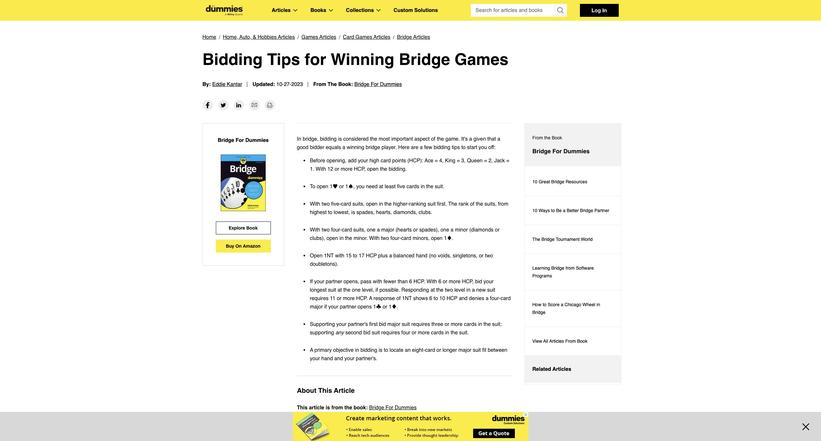 Task type: describe. For each thing, give the bounding box(es) containing it.
locate
[[390, 348, 404, 354]]

with two five-card suits, open in the higher-ranking suit first. the rank of the suits, from highest to lowest, is spades, hearts, diamonds, clubs.
[[310, 202, 509, 216]]

the inside with two five-card suits, open in the higher-ranking suit first. the rank of the suits, from highest to lowest, is spades, hearts, diamonds, clubs.
[[449, 202, 458, 207]]

a right equals
[[343, 145, 346, 151]]

open down spades),
[[432, 236, 443, 242]]

home, auto, & hobbies articles link
[[223, 33, 295, 41]]

two inside if your partner opens, pass with fewer than 6 hcp. with 6 or more hcp, bid your longest suit at the one level, if possible. responding at the two level in a new suit requires 11 or more hcp. a response of 1nt shows 6 to 10 hcp and denies a four-card major if your partner opens 1♣ or 1♦.
[[445, 288, 453, 294]]

or right 11
[[337, 296, 342, 302]]

0 vertical spatial partner
[[326, 279, 343, 285]]

world inside is a grand master in the world bridge federation and a two-time world bridge champion. he wrote
[[444, 422, 458, 428]]

first.
[[438, 202, 447, 207]]

winning
[[347, 145, 365, 151]]

buy on amazon
[[226, 244, 261, 249]]

hand inside a primary objective in bidding is to locate an eight-card or longer major suit fit between your hand and your partner's.
[[322, 356, 333, 362]]

card games articles
[[343, 34, 391, 40]]

and inside is a grand master in the world bridge federation and a two-time world bridge champion. he wrote
[[502, 422, 510, 428]]

articles left card
[[320, 34, 337, 40]]

0 vertical spatial book
[[323, 422, 335, 428]]

bridge inside is a grand master in the world bridge federation and a two-time world bridge champion. he wrote
[[459, 422, 474, 428]]

10-
[[277, 82, 284, 87]]

1♣
[[374, 305, 382, 310]]

Search for articles and books text field
[[471, 4, 555, 17]]

(hearts
[[396, 227, 412, 233]]

or inside open 1nt with 15 to 17 hcp plus a balanced hand (no voids, singletons, or two doubletons).
[[479, 253, 484, 259]]

your right if
[[315, 279, 325, 285]]

(hcp):
[[408, 158, 424, 164]]

between
[[488, 348, 508, 354]]

open
[[310, 253, 323, 259]]

three inside a book listed as a top ten all-time bridge favorite, and is the author of the first three editions of
[[424, 439, 436, 442]]

or right (diamonds
[[495, 227, 500, 233]]

the inside supporting your partner's first bid major suit requires three or more cards in the suit; supporting
[[484, 322, 491, 328]]

cookie consent banner dialog
[[0, 419, 822, 442]]

bridge inside in bridge, bidding is considered the most important aspect of the game. it's a given that a good bidder equals a winning bridge player. here are a few bidding tips to start you off:
[[366, 145, 381, 151]]

your down the primary at bottom
[[310, 356, 320, 362]]

four
[[402, 330, 411, 336]]

if
[[310, 279, 313, 285]]

1 vertical spatial if
[[325, 305, 327, 310]]

than
[[398, 279, 408, 285]]

major inside a primary objective in bidding is to locate an eight-card or longer major suit fit between your hand and your partner's.
[[459, 348, 472, 354]]

any
[[336, 330, 344, 336]]

a right play,
[[461, 431, 463, 436]]

2 horizontal spatial at
[[431, 288, 435, 294]]

your down 11
[[329, 305, 339, 310]]

a inside how to score a chicago wheel in bridge
[[561, 303, 564, 308]]

(no
[[429, 253, 437, 259]]

author
[[384, 439, 398, 442]]

start
[[468, 145, 478, 151]]

suit right new
[[488, 288, 496, 294]]

1 vertical spatial suit.
[[460, 330, 469, 336]]

1 vertical spatial this
[[297, 406, 308, 411]]

2 vertical spatial from
[[332, 406, 343, 411]]

custom
[[394, 7, 413, 13]]

articles right all
[[550, 339, 565, 344]]

suit right second
[[372, 330, 380, 336]]

a right that
[[498, 136, 501, 142]]

bridge for dummies link for dummies
[[355, 82, 402, 87]]

1 vertical spatial advertisement region
[[293, 413, 529, 442]]

1 horizontal spatial 6
[[430, 296, 433, 302]]

tournament
[[556, 237, 580, 242]]

open right to
[[317, 184, 329, 190]]

good
[[297, 145, 309, 151]]

wheel
[[583, 303, 596, 308]]

bridge articles
[[397, 34, 431, 40]]

favorite,
[[340, 439, 358, 442]]

bidding inside a primary objective in bidding is to locate an eight-card or longer major suit fit between your hand and your partner's.
[[361, 348, 378, 354]]

bridge inside how to score a chicago wheel in bridge
[[533, 310, 546, 316]]

hand inside open 1nt with 15 to 17 hcp plus a balanced hand (no voids, singletons, or two doubletons).
[[416, 253, 428, 259]]

five-
[[332, 202, 341, 207]]

in inside if your partner opens, pass with fewer than 6 hcp. with 6 or more hcp, bid your longest suit at the one level, if possible. responding at the two level in a new suit requires 11 or more hcp. a response of 1nt shows 6 to 10 hcp and denies a four-card major if your partner opens 1♣ or 1♦.
[[467, 288, 471, 294]]

to inside if your partner opens, pass with fewer than 6 hcp. with 6 or more hcp, bid your longest suit at the one level, if possible. responding at the two level in a new suit requires 11 or more hcp. a response of 1nt shows 6 to 10 hcp and denies a four-card major if your partner opens 1♣ or 1♦.
[[434, 296, 438, 302]]

0 vertical spatial advertisement region
[[525, 92, 622, 173]]

2023
[[292, 82, 303, 87]]

or right four
[[412, 330, 417, 336]]

this article is from the book: bridge for dummies
[[297, 406, 417, 411]]

1 vertical spatial you
[[357, 184, 365, 190]]

of inside in bridge, bidding is considered the most important aspect of the game. it's a given that a good bidder equals a winning bridge player. here are a few bidding tips to start you off:
[[432, 136, 436, 142]]

in up longer
[[446, 330, 450, 336]]

1♦. inside if your partner opens, pass with fewer than 6 hcp. with 6 or more hcp, bid your longest suit at the one level, if possible. responding at the two level in a new suit requires 11 or more hcp. a response of 1nt shows 6 to 10 hcp and denies a four-card major if your partner opens 1♣ or 1♦.
[[389, 305, 399, 310]]

in up ranking
[[421, 184, 425, 190]]

2 vertical spatial requires
[[382, 330, 400, 336]]

1 horizontal spatial in
[[603, 7, 608, 13]]

is right article
[[326, 406, 330, 411]]

home, auto, & hobbies articles
[[223, 34, 295, 40]]

explore book
[[229, 226, 258, 231]]

book inside bridge for dummies tab
[[552, 135, 563, 141]]

from for from the book: bridge for dummies
[[314, 82, 327, 87]]

partner's.
[[356, 356, 378, 362]]

important
[[392, 136, 413, 142]]

is inside a book listed as a top ten all-time bridge favorite, and is the author of the first three editions of
[[370, 439, 374, 442]]

hcp inside open 1nt with 15 to 17 hcp plus a balanced hand (no voids, singletons, or two doubletons).
[[366, 253, 377, 259]]

1 vertical spatial four-
[[391, 236, 402, 242]]

1 horizontal spatial eddie kantar link
[[356, 422, 386, 428]]

bridge for dummies link for book:
[[370, 404, 417, 413]]

learning bridge from software programs link
[[525, 254, 622, 291]]

from for from the book
[[533, 135, 544, 141]]

bridge for dummies inside tab
[[533, 148, 590, 155]]

off:
[[489, 145, 496, 151]]

1 horizontal spatial kantar
[[371, 422, 386, 428]]

0 vertical spatial cards
[[407, 184, 420, 190]]

articles left open article categories image
[[272, 7, 291, 13]]

and inside a primary objective in bidding is to locate an eight-card or longer major suit fit between your hand and your partner's.
[[335, 356, 343, 362]]

in inside how to score a chicago wheel in bridge
[[597, 303, 601, 308]]

2 horizontal spatial from
[[566, 339, 577, 344]]

2 horizontal spatial one
[[441, 227, 450, 233]]

or up minors,
[[414, 227, 418, 233]]

or inside "before opening, add your high card points (hcp): ace = 4, king = 3, queen = 2, jack = 1. with 12 or more hcp, open the bidding."
[[335, 167, 340, 172]]

home
[[203, 34, 216, 40]]

is inside is a grand master in the world bridge federation and a two-time world bridge champion. he wrote
[[387, 422, 391, 428]]

1nt inside open 1nt with 15 to 17 hcp plus a balanced hand (no voids, singletons, or two doubletons).
[[324, 253, 334, 259]]

0 horizontal spatial bridge for dummies
[[218, 138, 269, 144]]

or down voids,
[[443, 279, 448, 285]]

five
[[398, 184, 406, 190]]

cards inside supporting your partner's first bid major suit requires three or more cards in the suit; supporting
[[465, 322, 477, 328]]

suits, right rank
[[485, 202, 497, 207]]

2 vertical spatial bid
[[364, 330, 371, 336]]

two up plus
[[381, 236, 389, 242]]

1 horizontal spatial hcp.
[[414, 279, 426, 285]]

card games articles link
[[343, 33, 391, 41]]

software
[[577, 266, 595, 271]]

10 great bridge resources
[[533, 179, 588, 185]]

hcp, inside "before opening, add your high card points (hcp): ace = 4, king = 3, queen = 2, jack = 1. with 12 or more hcp, open the bidding."
[[354, 167, 366, 172]]

of right author
[[400, 439, 404, 442]]

suit inside a primary objective in bidding is to locate an eight-card or longer major suit fit between your hand and your partner's.
[[473, 348, 481, 354]]

suit inside with two five-card suits, open in the higher-ranking suit first. the rank of the suits, from highest to lowest, is spades, hearts, diamonds, clubs.
[[428, 202, 436, 207]]

book:
[[339, 82, 353, 87]]

a right the be
[[564, 208, 566, 214]]

by: eddie kantar
[[203, 82, 242, 87]]

a up ten
[[297, 431, 300, 436]]

explore book link
[[216, 222, 271, 235]]

card down '(hearts'
[[402, 236, 412, 242]]

0 horizontal spatial at
[[338, 288, 342, 294]]

0 vertical spatial eddie
[[212, 82, 226, 87]]

0 vertical spatial eddie kantar link
[[212, 82, 242, 87]]

card inside a primary objective in bidding is to locate an eight-card or longer major suit fit between your hand and your partner's.
[[425, 348, 436, 354]]

your up new
[[484, 279, 494, 285]]

with inside "before opening, add your high card points (hcp): ace = 4, king = 3, queen = 2, jack = 1. with 12 or more hcp, open the bidding."
[[316, 167, 326, 172]]

1 vertical spatial book
[[247, 226, 258, 231]]

to inside a primary objective in bidding is to locate an eight-card or longer major suit fit between your hand and your partner's.
[[384, 348, 389, 354]]

a down new
[[486, 296, 489, 302]]

3 = from the left
[[485, 158, 488, 164]]

1 horizontal spatial games
[[356, 34, 373, 40]]

10 inside if your partner opens, pass with fewer than 6 hcp. with 6 or more hcp, bid your longest suit at the one level, if possible. responding at the two level in a new suit requires 11 or more hcp. a response of 1nt shows 6 to 10 hcp and denies a four-card major if your partner opens 1♣ or 1♦.
[[440, 296, 446, 302]]

3,
[[462, 158, 466, 164]]

logo image
[[203, 5, 246, 16]]

bidding tips for winning bridge games
[[203, 50, 509, 69]]

dummies inside tab
[[564, 148, 590, 155]]

15
[[346, 253, 352, 259]]

the inside "before opening, add your high card points (hcp): ace = 4, king = 3, queen = 2, jack = 1. with 12 or more hcp, open the bidding."
[[380, 167, 388, 172]]

related articles
[[533, 367, 572, 373]]

solutions
[[415, 7, 438, 13]]

level
[[455, 288, 466, 294]]

better
[[567, 208, 579, 214]]

as
[[491, 431, 497, 436]]

singletons,
[[453, 253, 478, 259]]

one inside if your partner opens, pass with fewer than 6 hcp. with 6 or more hcp, bid your longest suit at the one level, if possible. responding at the two level in a new suit requires 11 or more hcp. a response of 1nt shows 6 to 10 hcp and denies a four-card major if your partner opens 1♣ or 1♦.
[[352, 288, 361, 294]]

with inside if your partner opens, pass with fewer than 6 hcp. with 6 or more hcp, bid your longest suit at the one level, if possible. responding at the two level in a new suit requires 11 or more hcp. a response of 1nt shows 6 to 10 hcp and denies a four-card major if your partner opens 1♣ or 1♦.
[[373, 279, 383, 285]]

or right 1♣ at bottom left
[[383, 305, 388, 310]]

to inside how to score a chicago wheel in bridge
[[543, 303, 547, 308]]

with inside if your partner opens, pass with fewer than 6 hcp. with 6 or more hcp, bid your longest suit at the one level, if possible. responding at the two level in a new suit requires 11 or more hcp. a response of 1nt shows 6 to 10 hcp and denies a four-card major if your partner opens 1♣ or 1♦.
[[427, 279, 437, 285]]

hcp inside if your partner opens, pass with fewer than 6 hcp. with 6 or more hcp, bid your longest suit at the one level, if possible. responding at the two level in a new suit requires 11 or more hcp. a response of 1nt shows 6 to 10 hcp and denies a four-card major if your partner opens 1♣ or 1♦.
[[447, 296, 458, 302]]

two inside with two five-card suits, open in the higher-ranking suit first. the rank of the suits, from highest to lowest, is spades, hearts, diamonds, clubs.
[[322, 202, 330, 207]]

log in link
[[580, 4, 619, 17]]

card inside with two five-card suits, open in the higher-ranking suit first. the rank of the suits, from highest to lowest, is spades, hearts, diamonds, clubs.
[[341, 202, 351, 207]]

learning bridge from software programs
[[533, 266, 595, 279]]

aspect
[[415, 136, 430, 142]]

a right as
[[498, 431, 501, 436]]

are
[[411, 145, 419, 151]]

4 = from the left
[[507, 158, 510, 164]]

master
[[413, 422, 429, 428]]

he
[[378, 431, 384, 436]]

1 vertical spatial hcp.
[[357, 296, 368, 302]]

open book categories image
[[329, 9, 333, 12]]

is inside in bridge, bidding is considered the most important aspect of the game. it's a given that a good bidder equals a winning bridge player. here are a few bidding tips to start you off:
[[338, 136, 342, 142]]

denies
[[469, 296, 485, 302]]

spades,
[[357, 210, 375, 216]]

article
[[334, 388, 355, 395]]

1 horizontal spatial if
[[376, 288, 379, 294]]

card down lowest, at the top left of page
[[342, 227, 352, 233]]

ace
[[425, 158, 434, 164]]

custom solutions link
[[394, 6, 438, 15]]

with inside with two five-card suits, open in the higher-ranking suit first. the rank of the suits, from highest to lowest, is spades, hearts, diamonds, clubs.
[[310, 202, 321, 207]]

1 horizontal spatial cards
[[432, 330, 444, 336]]

from inside with two five-card suits, open in the higher-ranking suit first. the rank of the suits, from highest to lowest, is spades, hearts, diamonds, clubs.
[[499, 202, 509, 207]]

tips
[[452, 145, 460, 151]]

your down objective
[[345, 356, 355, 362]]

to left the be
[[552, 208, 556, 214]]

1 horizontal spatial this
[[319, 388, 332, 395]]

articles down solutions
[[414, 34, 431, 40]]

time inside is a grand master in the world bridge federation and a two-time world bridge champion. he wrote
[[311, 431, 321, 436]]

major inside supporting your partner's first bid major suit requires three or more cards in the suit; supporting
[[388, 322, 401, 328]]

1 horizontal spatial at
[[379, 184, 384, 190]]

in inside in bridge, bidding is considered the most important aspect of the game. it's a given that a good bidder equals a winning bridge player. here are a few bidding tips to start you off:
[[297, 136, 302, 142]]

0 horizontal spatial kantar
[[227, 82, 242, 87]]

your inside "before opening, add your high card points (hcp): ace = 4, king = 3, queen = 2, jack = 1. with 12 or more hcp, open the bidding."
[[358, 158, 368, 164]]

open article categories image
[[294, 9, 298, 12]]

four- inside if your partner opens, pass with fewer than 6 hcp. with 6 or more hcp, bid your longest suit at the one level, if possible. responding at the two level in a new suit requires 11 or more hcp. a response of 1nt shows 6 to 10 hcp and denies a four-card major if your partner opens 1♣ or 1♦.
[[491, 296, 501, 302]]

voids,
[[438, 253, 452, 259]]

a left the 'minor'
[[451, 227, 454, 233]]

book inside a book listed as a top ten all-time bridge favorite, and is the author of the first three editions of
[[465, 431, 476, 436]]

or inside a primary objective in bidding is to locate an eight-card or longer major suit fit between your hand and your partner's.
[[437, 348, 442, 354]]

play,
[[448, 431, 459, 436]]

updated:
[[253, 82, 275, 87]]

amazon
[[243, 244, 261, 249]]

open 1nt with 15 to 17 hcp plus a balanced hand (no voids, singletons, or two doubletons).
[[310, 253, 494, 268]]

an
[[405, 348, 411, 354]]

1 horizontal spatial eddie
[[356, 422, 369, 428]]

open inside "before opening, add your high card points (hcp): ace = 4, king = 3, queen = 2, jack = 1. with 12 or more hcp, open the bidding."
[[367, 167, 379, 172]]

suit inside supporting your partner's first bid major suit requires three or more cards in the suit; supporting
[[402, 322, 410, 328]]

three inside supporting your partner's first bid major suit requires three or more cards in the suit; supporting
[[432, 322, 444, 328]]

eddie kantar
[[356, 422, 386, 428]]

1 = from the left
[[435, 158, 438, 164]]

be
[[557, 208, 562, 214]]

or inside supporting your partner's first bid major suit requires three or more cards in the suit; supporting
[[445, 322, 450, 328]]

before opening, add your high card points (hcp): ace = 4, king = 3, queen = 2, jack = 1. with 12 or more hcp, open the bidding.
[[310, 158, 510, 172]]

lowest,
[[334, 210, 350, 216]]

bridge,
[[303, 136, 319, 142]]

bridge for dummies tab list
[[525, 123, 622, 385]]

0 vertical spatial four-
[[332, 227, 342, 233]]

more right four
[[418, 330, 430, 336]]

a down hearts,
[[377, 227, 380, 233]]

0 horizontal spatial bidding
[[320, 136, 337, 142]]

a book listed as a top ten all-time bridge favorite, and is the author of the first three editions of
[[297, 431, 510, 442]]

programs
[[533, 274, 553, 279]]

pass
[[361, 279, 372, 285]]



Task type: locate. For each thing, give the bounding box(es) containing it.
two left level
[[445, 288, 453, 294]]

articles down open collections list 'image'
[[374, 34, 391, 40]]

major up any second bid suit requires four or more cards in the suit. in the bottom of the page
[[388, 322, 401, 328]]

0 horizontal spatial first
[[370, 322, 378, 328]]

card inside "before opening, add your high card points (hcp): ace = 4, king = 3, queen = 2, jack = 1. with 12 or more hcp, open the bidding."
[[381, 158, 391, 164]]

1 horizontal spatial one
[[367, 227, 376, 233]]

0 vertical spatial hcp.
[[414, 279, 426, 285]]

card up lowest, at the top left of page
[[341, 202, 351, 207]]

bid inside if your partner opens, pass with fewer than 6 hcp. with 6 or more hcp, bid your longest suit at the one level, if possible. responding at the two level in a new suit requires 11 or more hcp. a response of 1nt shows 6 to 10 hcp and denies a four-card major if your partner opens 1♣ or 1♦.
[[476, 279, 483, 285]]

any second bid suit requires four or more cards in the suit.
[[336, 330, 469, 336]]

10 ways to be a better bridge partner
[[533, 208, 610, 214]]

bidding.
[[389, 167, 407, 172]]

three down 'complete defensive play,'
[[424, 439, 436, 442]]

0 vertical spatial bridge for dummies
[[218, 138, 269, 144]]

and inside a book listed as a top ten all-time bridge favorite, and is the author of the first three editions of
[[360, 439, 368, 442]]

about for about this article
[[297, 388, 317, 395]]

bidder
[[310, 145, 325, 151]]

suit left first.
[[428, 202, 436, 207]]

related articles tab
[[525, 356, 622, 384]]

0 vertical spatial a
[[370, 296, 373, 302]]

suit left fit
[[473, 348, 481, 354]]

first inside supporting your partner's first bid major suit requires three or more cards in the suit; supporting
[[370, 322, 378, 328]]

open inside with two five-card suits, open in the higher-ranking suit first. the rank of the suits, from highest to lowest, is spades, hearts, diamonds, clubs.
[[366, 202, 378, 207]]

1 vertical spatial 1nt
[[403, 296, 412, 302]]

in inside is a grand master in the world bridge federation and a two-time world bridge champion. he wrote
[[430, 422, 434, 428]]

a inside open 1nt with 15 to 17 hcp plus a balanced hand (no voids, singletons, or two doubletons).
[[390, 253, 392, 259]]

in right log
[[603, 7, 608, 13]]

book up 'world'
[[323, 422, 335, 428]]

1 horizontal spatial bid
[[380, 322, 386, 328]]

1 horizontal spatial 1♦.
[[445, 236, 454, 242]]

cards up longer
[[432, 330, 444, 336]]

2 horizontal spatial 6
[[439, 279, 442, 285]]

or right 12
[[335, 167, 340, 172]]

world up play,
[[444, 422, 458, 428]]

2 vertical spatial the
[[533, 237, 541, 242]]

auto,
[[240, 34, 252, 40]]

major down "longest"
[[310, 305, 323, 310]]

that
[[488, 136, 497, 142]]

4,
[[440, 158, 444, 164]]

a up wrote
[[393, 422, 395, 428]]

0 horizontal spatial world
[[444, 422, 458, 428]]

a right plus
[[390, 253, 392, 259]]

0 vertical spatial bridge
[[366, 145, 381, 151]]

is inside a primary objective in bidding is to locate an eight-card or longer major suit fit between your hand and your partner's.
[[379, 348, 383, 354]]

in inside supporting your partner's first bid major suit requires three or more cards in the suit; supporting
[[479, 322, 483, 328]]

1 vertical spatial hcp
[[447, 296, 458, 302]]

view
[[533, 339, 543, 344]]

0 vertical spatial first
[[370, 322, 378, 328]]

0 horizontal spatial with
[[335, 253, 345, 259]]

1 horizontal spatial requires
[[382, 330, 400, 336]]

0 vertical spatial this
[[319, 388, 332, 395]]

1 vertical spatial requires
[[412, 322, 431, 328]]

6 down voids,
[[439, 279, 442, 285]]

bridge inside tab
[[533, 148, 551, 155]]

1 vertical spatial bridge
[[336, 431, 351, 436]]

hcp right 17 at the bottom of page
[[366, 253, 377, 259]]

2 vertical spatial bridge
[[324, 439, 338, 442]]

suits, for with two five-card suits, open in the higher-ranking suit first. the rank of the suits, from highest to lowest, is spades, hearts, diamonds, clubs.
[[353, 202, 365, 207]]

1 vertical spatial cards
[[465, 322, 477, 328]]

0 vertical spatial 1♦.
[[445, 236, 454, 242]]

four-
[[332, 227, 342, 233], [391, 236, 402, 242], [491, 296, 501, 302]]

buy on amazon link
[[216, 240, 271, 253]]

wrote
[[386, 431, 398, 436]]

11
[[330, 296, 336, 302]]

level,
[[362, 288, 375, 294]]

more right 11
[[343, 296, 355, 302]]

articles inside button
[[553, 367, 572, 373]]

eddie up 'champion.'
[[356, 422, 369, 428]]

objective
[[334, 348, 354, 354]]

0 vertical spatial kantar
[[227, 82, 242, 87]]

0 vertical spatial three
[[432, 322, 444, 328]]

of down play,
[[457, 439, 461, 442]]

primary
[[315, 348, 332, 354]]

a right score
[[561, 303, 564, 308]]

suit up 11
[[328, 288, 336, 294]]

1 vertical spatial partner
[[340, 305, 357, 310]]

hcp, down add
[[354, 167, 366, 172]]

diamonds,
[[394, 210, 418, 216]]

1♦. down response
[[389, 305, 399, 310]]

a right are
[[420, 145, 423, 151]]

a right it's
[[470, 136, 473, 142]]

supporting your partner's first bid major suit requires three or more cards in the suit; supporting
[[310, 322, 502, 336]]

to right 'how'
[[543, 303, 547, 308]]

or right 1♥
[[340, 184, 344, 190]]

to
[[310, 184, 316, 190]]

1 about from the top
[[297, 388, 317, 395]]

0 horizontal spatial in
[[297, 136, 302, 142]]

0 horizontal spatial you
[[357, 184, 365, 190]]

1 horizontal spatial you
[[479, 145, 487, 151]]

in up 'complete defensive play,'
[[430, 422, 434, 428]]

2 = from the left
[[457, 158, 460, 164]]

0 vertical spatial bridge for dummies link
[[355, 82, 402, 87]]

opening,
[[327, 158, 347, 164]]

for inside tab
[[553, 148, 562, 155]]

requires down "longest"
[[310, 296, 329, 302]]

related
[[533, 367, 552, 373]]

book image image
[[221, 155, 266, 212]]

defensive
[[423, 431, 447, 436]]

your up any
[[337, 322, 347, 328]]

possible.
[[380, 288, 400, 294]]

bridge inside a book listed as a top ten all-time bridge favorite, and is the author of the first three editions of
[[324, 439, 338, 442]]

about
[[297, 388, 317, 395], [297, 422, 312, 428]]

opens,
[[344, 279, 360, 285]]

in up hearts,
[[379, 202, 383, 207]]

the bridge tournament world link
[[525, 226, 622, 254]]

and
[[459, 296, 468, 302], [335, 356, 343, 362], [502, 422, 510, 428], [360, 439, 368, 442]]

0 vertical spatial in
[[603, 7, 608, 13]]

hcp, up level
[[463, 279, 474, 285]]

hcp,
[[354, 167, 366, 172], [463, 279, 474, 285]]

king
[[446, 158, 456, 164]]

1 horizontal spatial bridge for dummies
[[533, 148, 590, 155]]

0 vertical spatial with
[[335, 253, 345, 259]]

three
[[432, 322, 444, 328], [424, 439, 436, 442]]

given
[[474, 136, 486, 142]]

it's
[[462, 136, 468, 142]]

how to score a chicago wheel in bridge
[[533, 303, 601, 316]]

games
[[302, 34, 318, 40], [356, 34, 373, 40], [455, 50, 509, 69]]

major inside if your partner opens, pass with fewer than 6 hcp. with 6 or more hcp, bid your longest suit at the one level, if possible. responding at the two level in a new suit requires 11 or more hcp. a response of 1nt shows 6 to 10 hcp and denies a four-card major if your partner opens 1♣ or 1♦.
[[310, 305, 323, 310]]

0 vertical spatial bidding
[[320, 136, 337, 142]]

of down possible. on the left bottom
[[397, 296, 401, 302]]

with up highest
[[310, 202, 321, 207]]

in left suit; in the right bottom of the page
[[479, 322, 483, 328]]

is left locate
[[379, 348, 383, 354]]

highest
[[310, 210, 327, 216]]

the inside is a grand master in the world bridge federation and a two-time world bridge champion. he wrote
[[436, 422, 443, 428]]

open collections list image
[[377, 9, 381, 12]]

the inside tab list
[[533, 237, 541, 242]]

1 vertical spatial with
[[373, 279, 383, 285]]

in up partner's.
[[355, 348, 360, 354]]

bridge inside learning bridge from software programs
[[552, 266, 565, 271]]

bridge for dummies link
[[355, 82, 402, 87], [370, 404, 417, 413]]

requires inside if your partner opens, pass with fewer than 6 hcp. with 6 or more hcp, bid your longest suit at the one level, if possible. responding at the two level in a new suit requires 11 or more hcp. a response of 1nt shows 6 to 10 hcp and denies a four-card major if your partner opens 1♣ or 1♦.
[[310, 296, 329, 302]]

from inside learning bridge from software programs
[[566, 266, 575, 271]]

1 horizontal spatial from
[[533, 135, 544, 141]]

2 vertical spatial four-
[[491, 296, 501, 302]]

0 vertical spatial book
[[552, 135, 563, 141]]

0 horizontal spatial from
[[332, 406, 343, 411]]

your inside supporting your partner's first bid major suit requires three or more cards in the suit; supporting
[[337, 322, 347, 328]]

first inside a book listed as a top ten all-time bridge favorite, and is the author of the first three editions of
[[414, 439, 423, 442]]

to left locate
[[384, 348, 389, 354]]

1nt inside if your partner opens, pass with fewer than 6 hcp. with 6 or more hcp, bid your longest suit at the one level, if possible. responding at the two level in a new suit requires 11 or more hcp. a response of 1nt shows 6 to 10 hcp and denies a four-card major if your partner opens 1♣ or 1♦.
[[403, 296, 412, 302]]

suits, inside with two four-card suits, one a major (hearts or spades), one a minor (diamonds or clubs), open in the minor. with two four-card minors, open 1♦.
[[354, 227, 366, 233]]

advertisement region
[[525, 92, 622, 173], [293, 413, 529, 442]]

bridge articles link
[[397, 33, 431, 41]]

custom solutions
[[394, 7, 438, 13]]

10 for 10 great bridge resources
[[533, 179, 538, 185]]

with inside open 1nt with 15 to 17 hcp plus a balanced hand (no voids, singletons, or two doubletons).
[[335, 253, 345, 259]]

2 horizontal spatial bidding
[[434, 145, 451, 151]]

in left minor.
[[340, 236, 344, 242]]

top
[[502, 431, 510, 436]]

to inside with two five-card suits, open in the higher-ranking suit first. the rank of the suits, from highest to lowest, is spades, hearts, diamonds, clubs.
[[328, 210, 333, 216]]

bridge up high at the left top of the page
[[366, 145, 381, 151]]

requires inside supporting your partner's first bid major suit requires three or more cards in the suit; supporting
[[412, 322, 431, 328]]

1 horizontal spatial bidding
[[361, 348, 378, 354]]

and down 'champion.'
[[360, 439, 368, 442]]

2 horizontal spatial games
[[455, 50, 509, 69]]

from the book
[[533, 135, 563, 141]]

more up level
[[449, 279, 461, 285]]

first down complete
[[414, 439, 423, 442]]

bid inside supporting your partner's first bid major suit requires three or more cards in the suit; supporting
[[380, 322, 386, 328]]

two inside open 1nt with 15 to 17 hcp plus a balanced hand (no voids, singletons, or two doubletons).
[[486, 253, 494, 259]]

tips
[[267, 50, 300, 69]]

in bridge, bidding is considered the most important aspect of the game. it's a given that a good bidder equals a winning bridge player. here are a few bidding tips to start you off:
[[297, 136, 501, 151]]

0 horizontal spatial four-
[[332, 227, 342, 233]]

in inside with two four-card suits, one a major (hearts or spades), one a minor (diamonds or clubs), open in the minor. with two four-card minors, open 1♦.
[[340, 236, 344, 242]]

0 horizontal spatial this
[[297, 406, 308, 411]]

or
[[335, 167, 340, 172], [340, 184, 344, 190], [414, 227, 418, 233], [495, 227, 500, 233], [479, 253, 484, 259], [443, 279, 448, 285], [337, 296, 342, 302], [383, 305, 388, 310], [445, 322, 450, 328], [412, 330, 417, 336], [437, 348, 442, 354]]

1 vertical spatial book
[[465, 431, 476, 436]]

0 vertical spatial requires
[[310, 296, 329, 302]]

0 vertical spatial suit.
[[435, 184, 445, 190]]

0 vertical spatial you
[[479, 145, 487, 151]]

0 horizontal spatial book
[[323, 422, 335, 428]]

if right level,
[[376, 288, 379, 294]]

card inside if your partner opens, pass with fewer than 6 hcp. with 6 or more hcp, bid your longest suit at the one level, if possible. responding at the two level in a new suit requires 11 or more hcp. a response of 1nt shows 6 to 10 hcp and denies a four-card major if your partner opens 1♣ or 1♦.
[[501, 296, 511, 302]]

in inside with two five-card suits, open in the higher-ranking suit first. the rank of the suits, from highest to lowest, is spades, hearts, diamonds, clubs.
[[379, 202, 383, 207]]

hand left (no
[[416, 253, 428, 259]]

0 horizontal spatial hand
[[322, 356, 333, 362]]

10 for 10 ways to be a better bridge partner
[[533, 208, 538, 214]]

to inside open 1nt with 15 to 17 hcp plus a balanced hand (no voids, singletons, or two doubletons).
[[353, 253, 358, 259]]

hearts,
[[377, 210, 392, 216]]

6
[[410, 279, 413, 285], [439, 279, 442, 285], [430, 296, 433, 302]]

the bridge tournament world
[[533, 237, 593, 242]]

with right pass
[[373, 279, 383, 285]]

points
[[393, 158, 406, 164]]

a down level,
[[370, 296, 373, 302]]

partner
[[595, 208, 610, 214]]

more inside "before opening, add your high card points (hcp): ace = 4, king = 3, queen = 2, jack = 1. with 12 or more hcp, open the bidding."
[[341, 167, 353, 172]]

0 horizontal spatial the
[[328, 82, 337, 87]]

1 vertical spatial time
[[313, 439, 323, 442]]

suits, up spades,
[[353, 202, 365, 207]]

1 horizontal spatial the
[[449, 202, 458, 207]]

you
[[479, 145, 487, 151], [357, 184, 365, 190]]

suits, for with two four-card suits, one a major (hearts or spades), one a minor (diamonds or clubs), open in the minor. with two four-card minors, open 1♦.
[[354, 227, 366, 233]]

is inside with two five-card suits, open in the higher-ranking suit first. the rank of the suits, from highest to lowest, is spades, hearts, diamonds, clubs.
[[352, 210, 355, 216]]

ranking
[[410, 202, 427, 207]]

0 vertical spatial hcp,
[[354, 167, 366, 172]]

1♦. inside with two four-card suits, one a major (hearts or spades), one a minor (diamonds or clubs), open in the minor. with two four-card minors, open 1♦.
[[445, 236, 454, 242]]

1♦. up voids,
[[445, 236, 454, 242]]

2 horizontal spatial book
[[578, 339, 588, 344]]

is a grand master in the world bridge federation and a two-time world bridge champion. he wrote
[[297, 422, 510, 436]]

1 vertical spatial 1♦.
[[389, 305, 399, 310]]

0 horizontal spatial requires
[[310, 296, 329, 302]]

log
[[592, 7, 602, 13]]

17
[[359, 253, 365, 259]]

with
[[335, 253, 345, 259], [373, 279, 383, 285]]

major left '(hearts'
[[382, 227, 395, 233]]

the inside bridge for dummies tab
[[545, 135, 551, 141]]

1 horizontal spatial hcp,
[[463, 279, 474, 285]]

0 horizontal spatial if
[[325, 305, 327, 310]]

a inside if your partner opens, pass with fewer than 6 hcp. with 6 or more hcp, bid your longest suit at the one level, if possible. responding at the two level in a new suit requires 11 or more hcp. a response of 1nt shows 6 to 10 hcp and denies a four-card major if your partner opens 1♣ or 1♦.
[[370, 296, 373, 302]]

at left least
[[379, 184, 384, 190]]

from inside bridge for dummies tab
[[533, 135, 544, 141]]

about up article
[[297, 388, 317, 395]]

time inside a book listed as a top ten all-time bridge favorite, and is the author of the first three editions of
[[313, 439, 323, 442]]

articles right hobbies
[[278, 34, 295, 40]]

about for about the book author:
[[297, 422, 312, 428]]

suits,
[[353, 202, 365, 207], [485, 202, 497, 207], [354, 227, 366, 233]]

more
[[341, 167, 353, 172], [449, 279, 461, 285], [343, 296, 355, 302], [451, 322, 463, 328], [418, 330, 430, 336]]

0 vertical spatial from
[[499, 202, 509, 207]]

bid up new
[[476, 279, 483, 285]]

view all articles from book link
[[525, 328, 622, 356]]

1 vertical spatial bidding
[[434, 145, 451, 151]]

major inside with two four-card suits, one a major (hearts or spades), one a minor (diamonds or clubs), open in the minor. with two four-card minors, open 1♦.
[[382, 227, 395, 233]]

hcp, inside if your partner opens, pass with fewer than 6 hcp. with 6 or more hcp, bid your longest suit at the one level, if possible. responding at the two level in a new suit requires 11 or more hcp. a response of 1nt shows 6 to 10 hcp and denies a four-card major if your partner opens 1♣ or 1♦.
[[463, 279, 474, 285]]

1 horizontal spatial world
[[582, 237, 593, 242]]

at right responding in the bottom of the page
[[431, 288, 435, 294]]

two up clubs),
[[322, 227, 330, 233]]

with right minor.
[[370, 236, 380, 242]]

1 vertical spatial kantar
[[371, 422, 386, 428]]

a
[[470, 136, 473, 142], [498, 136, 501, 142], [343, 145, 346, 151], [420, 145, 423, 151], [564, 208, 566, 214], [377, 227, 380, 233], [451, 227, 454, 233], [390, 253, 392, 259], [472, 288, 475, 294], [486, 296, 489, 302], [561, 303, 564, 308], [393, 422, 395, 428], [297, 431, 300, 436], [461, 431, 463, 436], [498, 431, 501, 436]]

0 horizontal spatial eddie
[[212, 82, 226, 87]]

0 vertical spatial hcp
[[366, 253, 377, 259]]

2 about from the top
[[297, 422, 312, 428]]

to inside in bridge, bidding is considered the most important aspect of the game. it's a given that a good bidder equals a winning bridge player. here are a few bidding tips to start you off:
[[462, 145, 466, 151]]

of inside with two five-card suits, open in the higher-ranking suit first. the rank of the suits, from highest to lowest, is spades, hearts, diamonds, clubs.
[[471, 202, 475, 207]]

a primary objective in bidding is to locate an eight-card or longer major suit fit between your hand and your partner's.
[[310, 348, 508, 362]]

1 horizontal spatial four-
[[391, 236, 402, 242]]

1 vertical spatial bid
[[380, 322, 386, 328]]

in
[[421, 184, 425, 190], [379, 202, 383, 207], [340, 236, 344, 242], [467, 288, 471, 294], [597, 303, 601, 308], [479, 322, 483, 328], [446, 330, 450, 336], [355, 348, 360, 354], [430, 422, 434, 428]]

how
[[533, 303, 542, 308]]

queen
[[468, 158, 483, 164]]

2 horizontal spatial the
[[533, 237, 541, 242]]

10 left great
[[533, 179, 538, 185]]

0 horizontal spatial games
[[302, 34, 318, 40]]

1 horizontal spatial a
[[370, 296, 373, 302]]

group
[[471, 4, 567, 17]]

1 vertical spatial a
[[310, 348, 314, 354]]

1 horizontal spatial book
[[465, 431, 476, 436]]

one down opens,
[[352, 288, 361, 294]]

and inside if your partner opens, pass with fewer than 6 hcp. with 6 or more hcp, bid your longest suit at the one level, if possible. responding at the two level in a new suit requires 11 or more hcp. a response of 1nt shows 6 to 10 hcp and denies a four-card major if your partner opens 1♣ or 1♦.
[[459, 296, 468, 302]]

bridge for dummies tab
[[525, 124, 622, 167]]

second
[[346, 330, 362, 336]]

the inside with two four-card suits, one a major (hearts or spades), one a minor (diamonds or clubs), open in the minor. with two four-card minors, open 1♦.
[[345, 236, 353, 242]]

1 vertical spatial hcp,
[[463, 279, 474, 285]]

is right lowest, at the top left of page
[[352, 210, 355, 216]]

open right clubs),
[[327, 236, 338, 242]]

in inside a primary objective in bidding is to locate an eight-card or longer major suit fit between your hand and your partner's.
[[355, 348, 360, 354]]

about this article
[[297, 388, 355, 395]]

with up clubs),
[[310, 227, 321, 233]]

2 horizontal spatial four-
[[491, 296, 501, 302]]

hand down the primary at bottom
[[322, 356, 333, 362]]

from
[[499, 202, 509, 207], [566, 266, 575, 271], [332, 406, 343, 411]]

0 vertical spatial world
[[582, 237, 593, 242]]

suit up four
[[402, 322, 410, 328]]

0 vertical spatial time
[[311, 431, 321, 436]]

&
[[253, 34, 257, 40]]

requires left four
[[382, 330, 400, 336]]

need
[[366, 184, 378, 190]]

open down high at the left top of the page
[[367, 167, 379, 172]]

hcp. up responding in the bottom of the page
[[414, 279, 426, 285]]

and up top in the bottom of the page
[[502, 422, 510, 428]]

ten
[[297, 439, 304, 442]]

0 horizontal spatial cards
[[407, 184, 420, 190]]

or left longer
[[437, 348, 442, 354]]

to right 15
[[353, 253, 358, 259]]

three up longer
[[432, 322, 444, 328]]

a
[[370, 296, 373, 302], [310, 348, 314, 354]]

suit
[[428, 202, 436, 207], [328, 288, 336, 294], [488, 288, 496, 294], [402, 322, 410, 328], [372, 330, 380, 336], [473, 348, 481, 354]]

0 horizontal spatial 6
[[410, 279, 413, 285]]

= left 3,
[[457, 158, 460, 164]]

fewer
[[384, 279, 397, 285]]

is up wrote
[[387, 422, 391, 428]]

games articles
[[302, 34, 337, 40]]

1 vertical spatial bridge for dummies link
[[370, 404, 417, 413]]

of inside if your partner opens, pass with fewer than 6 hcp. with 6 or more hcp, bid your longest suit at the one level, if possible. responding at the two level in a new suit requires 11 or more hcp. a response of 1nt shows 6 to 10 hcp and denies a four-card major if your partner opens 1♣ or 1♦.
[[397, 296, 401, 302]]

1 horizontal spatial hand
[[416, 253, 428, 259]]

editions
[[437, 439, 455, 442]]

to down five-
[[328, 210, 333, 216]]

new
[[477, 288, 486, 294]]

or up longer
[[445, 322, 450, 328]]

1 vertical spatial bridge for dummies
[[533, 148, 590, 155]]

add
[[348, 158, 357, 164]]

more inside supporting your partner's first bid major suit requires three or more cards in the suit; supporting
[[451, 322, 463, 328]]

player.
[[382, 145, 397, 151]]

card left longer
[[425, 348, 436, 354]]

great
[[539, 179, 551, 185]]

0 vertical spatial hand
[[416, 253, 428, 259]]

you inside in bridge, bidding is considered the most important aspect of the game. it's a given that a good bidder equals a winning bridge player. here are a few bidding tips to start you off:
[[479, 145, 487, 151]]

6 right shows
[[430, 296, 433, 302]]

1 vertical spatial three
[[424, 439, 436, 442]]

1 vertical spatial from
[[566, 266, 575, 271]]

in right level
[[467, 288, 471, 294]]

bridge for dummies link down winning
[[355, 82, 402, 87]]

requires up any second bid suit requires four or more cards in the suit. in the bottom of the page
[[412, 322, 431, 328]]

0 horizontal spatial 1nt
[[324, 253, 334, 259]]

world inside the bridge for dummies tab list
[[582, 237, 593, 242]]

grand
[[397, 422, 411, 428]]

= left the 4,
[[435, 158, 438, 164]]

log in
[[592, 7, 608, 13]]

2 vertical spatial book
[[578, 339, 588, 344]]

1 vertical spatial the
[[449, 202, 458, 207]]

1 vertical spatial hand
[[322, 356, 333, 362]]

a left new
[[472, 288, 475, 294]]

1 vertical spatial 10
[[533, 208, 538, 214]]

2 horizontal spatial bid
[[476, 279, 483, 285]]

card up suit; in the right bottom of the page
[[501, 296, 511, 302]]

book left listed
[[465, 431, 476, 436]]

bridge inside is a grand master in the world bridge federation and a two-time world bridge champion. he wrote
[[336, 431, 351, 436]]

a inside a primary objective in bidding is to locate an eight-card or longer major suit fit between your hand and your partner's.
[[310, 348, 314, 354]]

federation
[[476, 422, 500, 428]]

27-
[[284, 82, 292, 87]]

bridge
[[366, 145, 381, 151], [336, 431, 351, 436], [324, 439, 338, 442]]

home link
[[203, 33, 216, 41]]

your right add
[[358, 158, 368, 164]]

bridge
[[397, 34, 412, 40], [399, 50, 451, 69], [355, 82, 370, 87], [218, 138, 234, 144], [533, 148, 551, 155], [552, 179, 565, 185], [581, 208, 594, 214], [542, 237, 555, 242], [552, 266, 565, 271], [533, 310, 546, 316], [370, 406, 385, 411], [459, 422, 474, 428]]

0 vertical spatial 1nt
[[324, 253, 334, 259]]

hobbies
[[258, 34, 277, 40]]



Task type: vqa. For each thing, say whether or not it's contained in the screenshot.
is in the A primary objective in bidding is to locate an eight-card or longer major suit fit between your hand and your partner's.
yes



